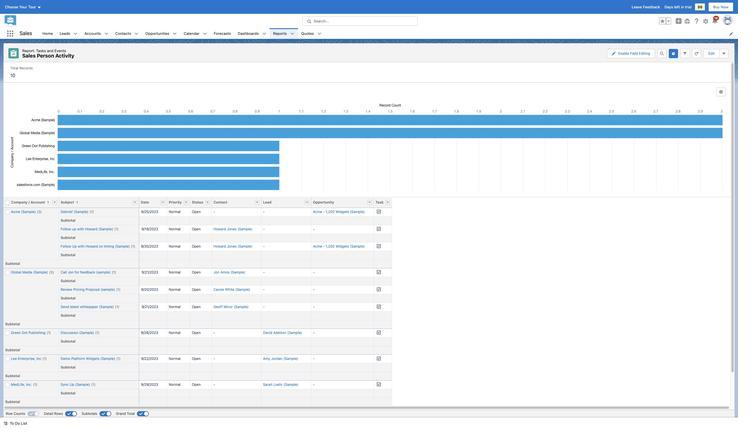 Task type: describe. For each thing, give the bounding box(es) containing it.
opportunities list item
[[142, 28, 180, 39]]

home link
[[39, 28, 56, 39]]

text default image for opportunities
[[173, 32, 177, 36]]

choose your tour
[[5, 5, 36, 9]]

buy
[[714, 5, 720, 9]]

30
[[698, 5, 703, 9]]

quotes list item
[[298, 28, 325, 39]]

in
[[681, 5, 685, 9]]

choose
[[5, 5, 18, 9]]

text default image for accounts
[[104, 32, 108, 36]]

leads
[[60, 31, 70, 36]]

calendar list item
[[180, 28, 211, 39]]

days
[[665, 5, 674, 9]]

accounts link
[[81, 28, 104, 39]]

opportunities link
[[142, 28, 173, 39]]

calendar
[[184, 31, 200, 36]]

leads list item
[[56, 28, 81, 39]]

your
[[19, 5, 27, 9]]

quotes
[[301, 31, 314, 36]]

leave
[[632, 5, 642, 9]]

sales
[[20, 30, 32, 36]]

list containing home
[[39, 28, 739, 39]]

forecasts link
[[211, 28, 235, 39]]

text default image for calendar
[[203, 32, 207, 36]]

buy now button
[[709, 2, 734, 12]]

text default image for reports
[[290, 32, 295, 36]]

to
[[10, 422, 14, 426]]

forecasts
[[214, 31, 231, 36]]

text default image for dashboards
[[262, 32, 266, 36]]

text default image inside to do list button
[[3, 422, 8, 426]]

text default image for leads
[[74, 32, 78, 36]]

quotes link
[[298, 28, 318, 39]]

dashboards link
[[235, 28, 262, 39]]

buy now
[[714, 5, 729, 9]]

now
[[721, 5, 729, 9]]



Task type: vqa. For each thing, say whether or not it's contained in the screenshot.
middle "30"
no



Task type: locate. For each thing, give the bounding box(es) containing it.
1 horizontal spatial text default image
[[262, 32, 266, 36]]

text default image for quotes
[[318, 32, 322, 36]]

text default image inside the accounts list item
[[104, 32, 108, 36]]

text default image inside quotes list item
[[318, 32, 322, 36]]

text default image inside reports list item
[[290, 32, 295, 36]]

home
[[42, 31, 53, 36]]

to do list
[[10, 422, 27, 426]]

reports
[[273, 31, 287, 36]]

do
[[15, 422, 20, 426]]

text default image left calendar link
[[173, 32, 177, 36]]

leave feedback link
[[632, 5, 661, 9]]

0 horizontal spatial text default image
[[74, 32, 78, 36]]

group
[[660, 18, 672, 25]]

trial
[[686, 5, 692, 9]]

text default image
[[104, 32, 108, 36], [135, 32, 139, 36], [173, 32, 177, 36], [203, 32, 207, 36], [290, 32, 295, 36], [318, 32, 322, 36], [3, 422, 8, 426]]

contacts link
[[112, 28, 135, 39]]

accounts list item
[[81, 28, 112, 39]]

choose your tour button
[[5, 2, 41, 12]]

search... button
[[303, 16, 418, 26]]

left
[[675, 5, 680, 9]]

dashboards
[[238, 31, 259, 36]]

text default image right accounts
[[104, 32, 108, 36]]

contacts list item
[[112, 28, 142, 39]]

text default image left reports link
[[262, 32, 266, 36]]

text default image right calendar at the top left of the page
[[203, 32, 207, 36]]

reports link
[[270, 28, 290, 39]]

text default image inside opportunities list item
[[173, 32, 177, 36]]

days left in trial
[[665, 5, 692, 9]]

text default image inside calendar list item
[[203, 32, 207, 36]]

text default image
[[74, 32, 78, 36], [262, 32, 266, 36]]

opportunities
[[146, 31, 169, 36]]

reports list item
[[270, 28, 298, 39]]

contacts
[[115, 31, 131, 36]]

calendar link
[[180, 28, 203, 39]]

2 text default image from the left
[[262, 32, 266, 36]]

list
[[39, 28, 739, 39]]

to do list button
[[0, 418, 31, 430]]

text default image inside 'contacts' 'list item'
[[135, 32, 139, 36]]

accounts
[[85, 31, 101, 36]]

10
[[715, 16, 718, 20]]

text default image inside dashboards list item
[[262, 32, 266, 36]]

search...
[[314, 19, 329, 23]]

text default image right contacts
[[135, 32, 139, 36]]

list
[[21, 422, 27, 426]]

leads link
[[56, 28, 74, 39]]

text default image right leads
[[74, 32, 78, 36]]

10 button
[[712, 16, 720, 25]]

leave feedback
[[632, 5, 661, 9]]

dashboards list item
[[235, 28, 270, 39]]

text default image inside leads list item
[[74, 32, 78, 36]]

text default image right reports
[[290, 32, 295, 36]]

1 text default image from the left
[[74, 32, 78, 36]]

text default image for contacts
[[135, 32, 139, 36]]

text default image right quotes
[[318, 32, 322, 36]]

text default image left to
[[3, 422, 8, 426]]

tour
[[28, 5, 36, 9]]

feedback
[[643, 5, 661, 9]]



